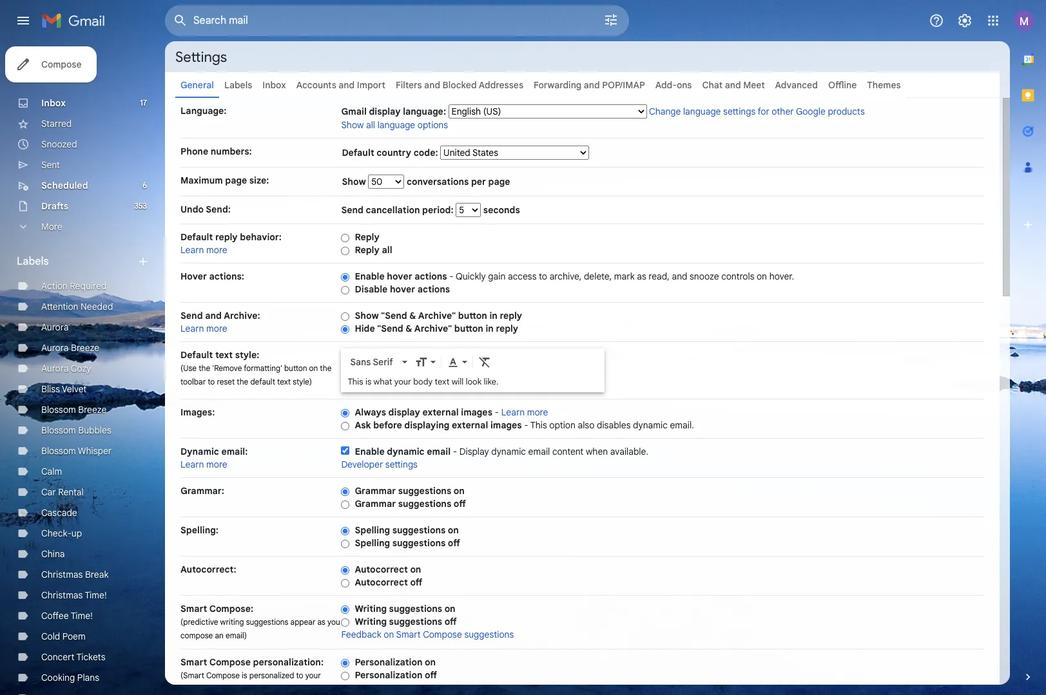 Task type: vqa. For each thing, say whether or not it's contained in the screenshot.
Outside of television, Schwartz was a licensed hypnotherapist with an office in Palm Springs . [2] He also painted, pursued past life regressions , and authored several non-fiction and fictional books. [2]
no



Task type: describe. For each thing, give the bounding box(es) containing it.
breeze for aurora breeze
[[71, 342, 99, 354]]

google
[[796, 106, 826, 117]]

1 horizontal spatial language
[[683, 106, 721, 117]]

blossom bubbles link
[[41, 425, 111, 436]]

- left option
[[524, 420, 528, 431]]

send cancellation period:
[[341, 204, 456, 216]]

2 horizontal spatial text
[[435, 376, 450, 387]]

2 email from the left
[[528, 446, 550, 458]]

0 vertical spatial is
[[365, 376, 372, 387]]

concert tickets
[[41, 652, 105, 663]]

break
[[85, 569, 109, 581]]

personalized
[[249, 671, 294, 681]]

delete,
[[584, 271, 612, 282]]

rental
[[58, 487, 84, 498]]

settings inside enable dynamic email - display dynamic email content when available. developer settings
[[385, 459, 418, 471]]

maximum page size:
[[181, 175, 269, 186]]

"send for hide
[[377, 323, 403, 335]]

aurora for aurora cozy
[[41, 363, 69, 375]]

grammar:
[[181, 485, 224, 497]]

whisper
[[78, 445, 112, 457]]

suggestions inside smart compose: (predictive writing suggestions appear as you compose an email)
[[246, 618, 288, 627]]

blossom bubbles
[[41, 425, 111, 436]]

this is what your body text will look like.
[[348, 376, 499, 387]]

show for show "send & archive" button in reply
[[355, 310, 379, 322]]

learn inside dynamic email: learn more
[[181, 459, 204, 471]]

also
[[578, 420, 595, 431]]

behavior:
[[240, 231, 282, 243]]

conversations per page
[[404, 176, 510, 188]]

default text style: (use the 'remove formatting' button on the toolbar to reset the default text style)
[[181, 349, 332, 387]]

Spelling suggestions on radio
[[341, 527, 350, 536]]

developer settings link
[[341, 459, 418, 471]]

Disable hover actions radio
[[341, 285, 350, 295]]

Spelling suggestions off radio
[[341, 539, 350, 549]]

options
[[418, 119, 448, 131]]

actions:
[[209, 271, 244, 282]]

0 horizontal spatial the
[[199, 364, 210, 373]]

offline link
[[828, 79, 857, 91]]

compose down email)
[[209, 657, 251, 669]]

2 horizontal spatial dynamic
[[633, 420, 668, 431]]

meet
[[743, 79, 765, 91]]

17
[[140, 98, 147, 108]]

labels link
[[224, 79, 252, 91]]

archive:
[[224, 310, 260, 322]]

Search mail text field
[[193, 14, 567, 27]]

ask before displaying external images - this option also disables dynamic email.
[[355, 420, 694, 431]]

1 vertical spatial external
[[452, 420, 488, 431]]

1 email from the left
[[427, 446, 451, 458]]

general link
[[181, 79, 214, 91]]

suggestions for writing suggestions on
[[389, 603, 442, 615]]

and for archive:
[[205, 310, 222, 322]]

ons
[[677, 79, 692, 91]]

aurora link
[[41, 322, 69, 333]]

to inside default text style: (use the 'remove formatting' button on the toolbar to reset the default text style)
[[208, 377, 215, 387]]

0 vertical spatial images
[[461, 407, 493, 418]]

1 horizontal spatial page
[[488, 176, 510, 188]]

and right the read,
[[672, 271, 688, 282]]

labels heading
[[17, 255, 137, 268]]

button for hide "send & archive" button in reply
[[454, 323, 483, 335]]

body
[[413, 376, 433, 387]]

in for show "send & archive" button in reply
[[490, 310, 498, 322]]

writing suggestions on
[[355, 603, 456, 615]]

Always display external images radio
[[341, 409, 350, 418]]

2 horizontal spatial the
[[320, 364, 332, 373]]

on up "spelling suggestions off"
[[448, 525, 459, 536]]

china link
[[41, 549, 65, 560]]

on left hover.
[[757, 271, 767, 282]]

1 horizontal spatial the
[[237, 377, 248, 387]]

hide
[[355, 323, 375, 335]]

reply for reply
[[355, 231, 380, 243]]

Show "Send & Archive" button in reply radio
[[341, 312, 350, 322]]

themes
[[867, 79, 901, 91]]

learn more link for and
[[181, 323, 227, 335]]

Hide "Send & Archive" button in reply radio
[[341, 325, 350, 334]]

learn more link for email:
[[181, 459, 227, 471]]

learn inside default reply behavior: learn more
[[181, 244, 204, 256]]

- inside enable dynamic email - display dynamic email content when available. developer settings
[[453, 446, 457, 458]]

send for send and archive: learn more
[[181, 310, 203, 322]]

show all language options
[[341, 119, 448, 131]]

on down display
[[454, 485, 465, 497]]

1 horizontal spatial this
[[530, 420, 547, 431]]

suggestions for grammar suggestions off
[[398, 498, 451, 510]]

writing inside smart compose: (predictive writing suggestions appear as you compose an email)
[[220, 618, 244, 627]]

add-
[[655, 79, 677, 91]]

language:
[[403, 106, 446, 117]]

numbers:
[[211, 146, 252, 157]]

coffee time! link
[[41, 610, 93, 622]]

undo send:
[[181, 204, 231, 215]]

0 horizontal spatial this
[[348, 376, 363, 387]]

sent link
[[41, 159, 60, 171]]

1 horizontal spatial dynamic
[[491, 446, 526, 458]]

compose
[[181, 631, 213, 641]]

archive" for show
[[418, 310, 456, 322]]

reply for show "send & archive" button in reply
[[500, 310, 522, 322]]

bubbles
[[78, 425, 111, 436]]

in for hide "send & archive" button in reply
[[486, 323, 494, 335]]

christmas break link
[[41, 569, 109, 581]]

cascade link
[[41, 507, 77, 519]]

Autocorrect on radio
[[341, 566, 350, 576]]

smart for smart compose personalization:
[[181, 657, 207, 669]]

show all language options link
[[341, 119, 448, 131]]

reply all
[[355, 244, 392, 256]]

display for always
[[388, 407, 420, 418]]

settings image
[[957, 13, 973, 28]]

phone numbers:
[[181, 146, 252, 157]]

blossom breeze link
[[41, 404, 107, 416]]

aurora cozy
[[41, 363, 91, 375]]

off for grammar suggestions on
[[454, 498, 466, 510]]

personalization for personalization on
[[355, 657, 423, 669]]

autocorrect off
[[355, 577, 422, 589]]

off up writing suggestions on
[[410, 577, 422, 589]]

button inside default text style: (use the 'remove formatting' button on the toolbar to reset the default text style)
[[284, 364, 307, 373]]

blossom whisper
[[41, 445, 112, 457]]

check-up
[[41, 528, 82, 540]]

accounts and import link
[[296, 79, 385, 91]]

on down feedback on smart compose suggestions
[[425, 657, 436, 669]]

images:
[[181, 407, 215, 418]]

- up ask before displaying external images - this option also disables dynamic email.
[[495, 407, 499, 418]]

0 vertical spatial your
[[394, 376, 411, 387]]

off for writing suggestions on
[[445, 616, 457, 628]]

inbox link inside the labels navigation
[[41, 97, 66, 109]]

christmas time! link
[[41, 590, 107, 601]]

more inside send and archive: learn more
[[206, 323, 227, 335]]

0 horizontal spatial text
[[215, 349, 233, 361]]

breeze for blossom breeze
[[78, 404, 107, 416]]

themes link
[[867, 79, 901, 91]]

ask
[[355, 420, 371, 431]]

default for default reply behavior: learn more
[[181, 231, 213, 243]]

add-ons link
[[655, 79, 692, 91]]

reply for hide "send & archive" button in reply
[[496, 323, 518, 335]]

formatting options toolbar
[[345, 350, 601, 374]]

learn more link up ask before displaying external images - this option also disables dynamic email.
[[501, 407, 548, 418]]

gmail display language:
[[341, 106, 446, 117]]

blossom for blossom breeze
[[41, 404, 76, 416]]

1 vertical spatial images
[[491, 420, 522, 431]]

disable hover actions
[[355, 284, 450, 295]]

(predictive
[[181, 618, 218, 627]]

content
[[552, 446, 584, 458]]

Ask before displaying external images radio
[[341, 421, 350, 431]]

chat and meet link
[[702, 79, 765, 91]]

on inside default text style: (use the 'remove formatting' button on the toolbar to reset the default text style)
[[309, 364, 318, 373]]

email)
[[226, 631, 247, 641]]

353
[[134, 201, 147, 211]]

blossom for blossom bubbles
[[41, 425, 76, 436]]

all for show
[[366, 119, 375, 131]]

hover actions:
[[181, 271, 244, 282]]

aurora breeze link
[[41, 342, 99, 354]]

email:
[[221, 446, 248, 458]]

language:
[[181, 105, 226, 117]]

blossom for blossom whisper
[[41, 445, 76, 457]]

drafts
[[41, 200, 68, 212]]

on down writing suggestions off
[[384, 629, 394, 641]]

like.
[[484, 376, 499, 387]]

disables
[[597, 420, 631, 431]]

more
[[41, 221, 62, 233]]

hover for enable
[[387, 271, 412, 282]]

per
[[471, 176, 486, 188]]

on up feedback on smart compose suggestions
[[445, 603, 456, 615]]

christmas break
[[41, 569, 109, 581]]

search mail image
[[169, 9, 192, 32]]

plans
[[77, 672, 99, 684]]

to for personalized
[[296, 671, 303, 681]]

Writing suggestions on radio
[[341, 605, 350, 615]]

autocorrect for autocorrect on
[[355, 564, 408, 576]]

time! for coffee time!
[[71, 610, 93, 622]]

1 horizontal spatial text
[[277, 377, 291, 387]]

Autocorrect off radio
[[341, 579, 350, 588]]

& for hide
[[406, 323, 412, 335]]

advanced
[[775, 79, 818, 91]]

gain
[[488, 271, 506, 282]]

1 horizontal spatial settings
[[723, 106, 756, 117]]

style) inside default text style: (use the 'remove formatting' button on the toolbar to reset the default text style)
[[293, 377, 312, 387]]

writing inside "smart compose personalization: (smart compose is personalized to your writing style)"
[[181, 685, 204, 694]]

Personalization off radio
[[341, 672, 350, 681]]

more up ask before displaying external images - this option also disables dynamic email.
[[527, 407, 548, 418]]

0 vertical spatial external
[[422, 407, 459, 418]]

advanced search options image
[[598, 7, 624, 33]]

show for show all language options
[[341, 119, 364, 131]]

dynamic
[[181, 446, 219, 458]]

Writing suggestions off radio
[[341, 618, 350, 628]]

spelling suggestions off
[[355, 538, 460, 549]]



Task type: locate. For each thing, give the bounding box(es) containing it.
1 vertical spatial enable
[[355, 446, 385, 458]]

style) inside "smart compose personalization: (smart compose is personalized to your writing style)"
[[206, 685, 226, 694]]

2 vertical spatial button
[[284, 364, 307, 373]]

1 vertical spatial spelling
[[355, 538, 390, 549]]

1 vertical spatial send
[[181, 310, 203, 322]]

gmail image
[[41, 8, 112, 34]]

is inside "smart compose personalization: (smart compose is personalized to your writing style)"
[[242, 671, 247, 681]]

2 vertical spatial reply
[[496, 323, 518, 335]]

2 horizontal spatial to
[[539, 271, 547, 282]]

more up hover actions:
[[206, 244, 227, 256]]

labels up action
[[17, 255, 49, 268]]

hover.
[[769, 271, 794, 282]]

compose button
[[5, 46, 97, 83]]

default left the country
[[342, 147, 374, 159]]

offline
[[828, 79, 857, 91]]

1 horizontal spatial all
[[382, 244, 392, 256]]

inbox for inbox 'link' inside the labels navigation
[[41, 97, 66, 109]]

to inside "smart compose personalization: (smart compose is personalized to your writing style)"
[[296, 671, 303, 681]]

display
[[459, 446, 489, 458]]

default up (use at the bottom of the page
[[181, 349, 213, 361]]

"send right "hide"
[[377, 323, 403, 335]]

dynamic email: learn more
[[181, 446, 248, 471]]

enable for enable hover actions
[[355, 271, 385, 282]]

in down gain
[[490, 310, 498, 322]]

inbox link up the starred
[[41, 97, 66, 109]]

button for show "send & archive" button in reply
[[458, 310, 487, 322]]

enable dynamic email - display dynamic email content when available. developer settings
[[341, 446, 649, 471]]

archive" up hide "send & archive" button in reply
[[418, 310, 456, 322]]

reply down "access"
[[500, 310, 522, 322]]

other
[[772, 106, 794, 117]]

0 vertical spatial all
[[366, 119, 375, 131]]

autocorrect up the autocorrect off
[[355, 564, 408, 576]]

learn more link up hover actions:
[[181, 244, 227, 256]]

default inside default reply behavior: learn more
[[181, 231, 213, 243]]

send:
[[206, 204, 231, 215]]

0 horizontal spatial page
[[225, 175, 247, 186]]

compose inside button
[[41, 59, 82, 70]]

spelling right spelling suggestions off option
[[355, 538, 390, 549]]

filters
[[396, 79, 422, 91]]

1 vertical spatial grammar
[[355, 498, 396, 510]]

6
[[143, 181, 147, 190]]

the
[[199, 364, 210, 373], [320, 364, 332, 373], [237, 377, 248, 387]]

hover up disable hover actions
[[387, 271, 412, 282]]

1 vertical spatial reply
[[355, 244, 380, 256]]

1 vertical spatial inbox link
[[41, 97, 66, 109]]

feedback
[[341, 629, 381, 641]]

0 vertical spatial "send
[[381, 310, 407, 322]]

0 vertical spatial inbox
[[263, 79, 286, 91]]

and left import
[[339, 79, 355, 91]]

0 horizontal spatial as
[[318, 618, 326, 627]]

christmas for christmas break
[[41, 569, 83, 581]]

and left "archive:" at the left top
[[205, 310, 222, 322]]

email down displaying
[[427, 446, 451, 458]]

archive"
[[418, 310, 456, 322], [414, 323, 452, 335]]

as inside smart compose: (predictive writing suggestions appear as you compose an email)
[[318, 618, 326, 627]]

to for access
[[539, 271, 547, 282]]

1 vertical spatial autocorrect
[[355, 577, 408, 589]]

reply
[[215, 231, 238, 243], [500, 310, 522, 322], [496, 323, 518, 335]]

show down 'gmail'
[[341, 119, 364, 131]]

support image
[[929, 13, 944, 28]]

0 vertical spatial reply
[[215, 231, 238, 243]]

change language settings for other google products link
[[649, 106, 865, 117]]

suggestions
[[398, 485, 451, 497], [398, 498, 451, 510], [392, 525, 446, 536], [392, 538, 446, 549], [389, 603, 442, 615], [389, 616, 442, 628], [246, 618, 288, 627], [464, 629, 514, 641]]

suggestions for grammar suggestions on
[[398, 485, 451, 497]]

0 horizontal spatial send
[[181, 310, 203, 322]]

scheduled
[[41, 180, 88, 191]]

check-up link
[[41, 528, 82, 540]]

1 vertical spatial smart
[[396, 629, 421, 641]]

mark
[[614, 271, 635, 282]]

2 spelling from the top
[[355, 538, 390, 549]]

0 vertical spatial settings
[[723, 106, 756, 117]]

1 aurora from the top
[[41, 322, 69, 333]]

0 vertical spatial writing
[[220, 618, 244, 627]]

1 horizontal spatial writing
[[220, 618, 244, 627]]

1 blossom from the top
[[41, 404, 76, 416]]

dynamic down ask before displaying external images - this option also disables dynamic email.
[[491, 446, 526, 458]]

developer
[[341, 459, 383, 471]]

2 blossom from the top
[[41, 425, 76, 436]]

0 vertical spatial this
[[348, 376, 363, 387]]

0 vertical spatial hover
[[387, 271, 412, 282]]

smart inside smart compose: (predictive writing suggestions appear as you compose an email)
[[181, 603, 207, 615]]

1 enable from the top
[[355, 271, 385, 282]]

send down hover
[[181, 310, 203, 322]]

coffee
[[41, 610, 69, 622]]

default for default text style: (use the 'remove formatting' button on the toolbar to reset the default text style)
[[181, 349, 213, 361]]

show for show
[[342, 176, 368, 188]]

blossom up calm
[[41, 445, 76, 457]]

change
[[649, 106, 681, 117]]

feedback on smart compose suggestions
[[341, 629, 514, 641]]

1 vertical spatial as
[[318, 618, 326, 627]]

language down gmail display language:
[[378, 119, 415, 131]]

this left what
[[348, 376, 363, 387]]

option
[[549, 420, 576, 431]]

& down show "send & archive" button in reply
[[406, 323, 412, 335]]

email left content
[[528, 446, 550, 458]]

time! up "poem"
[[71, 610, 93, 622]]

0 vertical spatial writing
[[355, 603, 387, 615]]

hover right disable
[[390, 284, 415, 295]]

hide "send & archive" button in reply
[[355, 323, 518, 335]]

1 vertical spatial hover
[[390, 284, 415, 295]]

default inside default text style: (use the 'remove formatting' button on the toolbar to reset the default text style)
[[181, 349, 213, 361]]

page left size:
[[225, 175, 247, 186]]

cancellation
[[366, 204, 420, 216]]

default country code:
[[342, 147, 440, 159]]

personalization for personalization off
[[355, 670, 423, 681]]

addresses
[[479, 79, 524, 91]]

style) right default
[[293, 377, 312, 387]]

archive" for hide
[[414, 323, 452, 335]]

smart compose: (predictive writing suggestions appear as you compose an email)
[[181, 603, 340, 641]]

external up displaying
[[422, 407, 459, 418]]

& up hide "send & archive" button in reply
[[410, 310, 416, 322]]

0 vertical spatial style)
[[293, 377, 312, 387]]

email
[[427, 446, 451, 458], [528, 446, 550, 458]]

button
[[458, 310, 487, 322], [454, 323, 483, 335], [284, 364, 307, 373]]

None checkbox
[[341, 447, 350, 455]]

suggestions for spelling suggestions on
[[392, 525, 446, 536]]

compose down writing suggestions off
[[423, 629, 462, 641]]

conversations
[[407, 176, 469, 188]]

enable hover actions - quickly gain access to archive, delete, mark as read, and snooze controls on hover.
[[355, 271, 794, 282]]

0 vertical spatial send
[[341, 204, 364, 216]]

compose right (smart
[[206, 671, 240, 681]]

off down grammar suggestions on
[[454, 498, 466, 510]]

personalization up the personalization off
[[355, 657, 423, 669]]

dynamic up the developer settings link
[[387, 446, 425, 458]]

bliss velvet
[[41, 384, 87, 395]]

default
[[342, 147, 374, 159], [181, 231, 213, 243], [181, 349, 213, 361]]

spelling for spelling suggestions on
[[355, 525, 390, 536]]

0 vertical spatial inbox link
[[263, 79, 286, 91]]

0 horizontal spatial your
[[305, 671, 321, 681]]

hover
[[181, 271, 207, 282]]

when
[[586, 446, 608, 458]]

inbox up the starred
[[41, 97, 66, 109]]

off down the personalization on
[[425, 670, 437, 681]]

text left will
[[435, 376, 450, 387]]

display for gmail
[[369, 106, 401, 117]]

more down "archive:" at the left top
[[206, 323, 227, 335]]

to
[[539, 271, 547, 282], [208, 377, 215, 387], [296, 671, 303, 681]]

images down look
[[461, 407, 493, 418]]

to left reset at the bottom left of the page
[[208, 377, 215, 387]]

action required
[[41, 280, 107, 292]]

snooze
[[690, 271, 719, 282]]

main menu image
[[15, 13, 31, 28]]

1 horizontal spatial as
[[637, 271, 646, 282]]

compose
[[41, 59, 82, 70], [423, 629, 462, 641], [209, 657, 251, 669], [206, 671, 240, 681]]

autocorrect for autocorrect off
[[355, 577, 408, 589]]

& for show
[[410, 310, 416, 322]]

None search field
[[165, 5, 629, 36]]

Reply all radio
[[341, 246, 350, 256]]

Reply radio
[[341, 233, 350, 243]]

archive" down show "send & archive" button in reply
[[414, 323, 452, 335]]

suggestions for spelling suggestions off
[[392, 538, 446, 549]]

2 vertical spatial aurora
[[41, 363, 69, 375]]

0 vertical spatial autocorrect
[[355, 564, 408, 576]]

1 vertical spatial language
[[378, 119, 415, 131]]

actions for disable
[[418, 284, 450, 295]]

0 horizontal spatial inbox
[[41, 97, 66, 109]]

0 horizontal spatial settings
[[385, 459, 418, 471]]

0 horizontal spatial style)
[[206, 685, 226, 694]]

grammar for grammar suggestions on
[[355, 485, 396, 497]]

calm
[[41, 466, 62, 478]]

off up feedback on smart compose suggestions
[[445, 616, 457, 628]]

smart for smart compose:
[[181, 603, 207, 615]]

grammar right "grammar suggestions off" "radio"
[[355, 498, 396, 510]]

toolbar
[[181, 377, 206, 387]]

and for pop/imap
[[584, 79, 600, 91]]

all for reply
[[382, 244, 392, 256]]

christmas up coffee time!
[[41, 590, 83, 601]]

1 horizontal spatial labels
[[224, 79, 252, 91]]

and inside send and archive: learn more
[[205, 310, 222, 322]]

1 vertical spatial settings
[[385, 459, 418, 471]]

0 horizontal spatial inbox link
[[41, 97, 66, 109]]

inbox link right the labels link on the top left of page
[[263, 79, 286, 91]]

chat and meet
[[702, 79, 765, 91]]

controls
[[721, 271, 755, 282]]

blossom
[[41, 404, 76, 416], [41, 425, 76, 436], [41, 445, 76, 457]]

cooking
[[41, 672, 75, 684]]

and for blocked
[[424, 79, 440, 91]]

learn down dynamic
[[181, 459, 204, 471]]

2 vertical spatial default
[[181, 349, 213, 361]]

0 vertical spatial personalization
[[355, 657, 423, 669]]

2 christmas from the top
[[41, 590, 83, 601]]

forwarding
[[534, 79, 582, 91]]

required
[[70, 280, 107, 292]]

writing for writing suggestions off
[[355, 616, 387, 628]]

actions up show "send & archive" button in reply
[[418, 284, 450, 295]]

1 horizontal spatial send
[[341, 204, 364, 216]]

labels navigation
[[0, 41, 165, 696]]

inbox inside the labels navigation
[[41, 97, 66, 109]]

2 vertical spatial smart
[[181, 657, 207, 669]]

1 vertical spatial all
[[382, 244, 392, 256]]

1 reply from the top
[[355, 231, 380, 243]]

settings left for
[[723, 106, 756, 117]]

1 christmas from the top
[[41, 569, 83, 581]]

christmas for christmas time!
[[41, 590, 83, 601]]

1 vertical spatial display
[[388, 407, 420, 418]]

filters and blocked addresses
[[396, 79, 524, 91]]

default down undo on the top left of page
[[181, 231, 213, 243]]

filters and blocked addresses link
[[396, 79, 524, 91]]

learn more link down dynamic
[[181, 459, 227, 471]]

0 vertical spatial blossom
[[41, 404, 76, 416]]

forwarding and pop/imap link
[[534, 79, 645, 91]]

blossom down bliss velvet link
[[41, 404, 76, 416]]

suggestions for writing suggestions off
[[389, 616, 442, 628]]

0 vertical spatial breeze
[[71, 342, 99, 354]]

grammar suggestions off
[[355, 498, 466, 510]]

0 vertical spatial christmas
[[41, 569, 83, 581]]

all down cancellation
[[382, 244, 392, 256]]

1 vertical spatial aurora
[[41, 342, 69, 354]]

breeze up bubbles
[[78, 404, 107, 416]]

enable inside enable dynamic email - display dynamic email content when available. developer settings
[[355, 446, 385, 458]]

2 grammar from the top
[[355, 498, 396, 510]]

grammar down the developer settings link
[[355, 485, 396, 497]]

in up remove formatting ‪(⌘\)‬ icon at the bottom left of page
[[486, 323, 494, 335]]

1 autocorrect from the top
[[355, 564, 408, 576]]

reply
[[355, 231, 380, 243], [355, 244, 380, 256]]

learn more link for reply
[[181, 244, 227, 256]]

enable for enable dynamic email
[[355, 446, 385, 458]]

1 vertical spatial your
[[305, 671, 321, 681]]

language down chat
[[683, 106, 721, 117]]

writing down (smart
[[181, 685, 204, 694]]

autocorrect on
[[355, 564, 421, 576]]

show up "hide"
[[355, 310, 379, 322]]

aurora for the "aurora" link
[[41, 322, 69, 333]]

off for spelling suggestions on
[[448, 538, 460, 549]]

hover for disable
[[390, 284, 415, 295]]

1 vertical spatial inbox
[[41, 97, 66, 109]]

breeze up cozy
[[71, 342, 99, 354]]

2 autocorrect from the top
[[355, 577, 408, 589]]

1 vertical spatial time!
[[71, 610, 93, 622]]

0 vertical spatial show
[[341, 119, 364, 131]]

smart inside "smart compose personalization: (smart compose is personalized to your writing style)"
[[181, 657, 207, 669]]

1 horizontal spatial inbox link
[[263, 79, 286, 91]]

calm link
[[41, 466, 62, 478]]

as
[[637, 271, 646, 282], [318, 618, 326, 627]]

learn up ask before displaying external images - this option also disables dynamic email.
[[501, 407, 525, 418]]

settings up grammar suggestions on
[[385, 459, 418, 471]]

spelling suggestions on
[[355, 525, 459, 536]]

1 horizontal spatial inbox
[[263, 79, 286, 91]]

action
[[41, 280, 68, 292]]

grammar for grammar suggestions off
[[355, 498, 396, 510]]

2 writing from the top
[[355, 616, 387, 628]]

aurora down the "aurora" link
[[41, 342, 69, 354]]

1 writing from the top
[[355, 603, 387, 615]]

and right chat
[[725, 79, 741, 91]]

display up before
[[388, 407, 420, 418]]

Grammar suggestions off radio
[[341, 500, 350, 510]]

learn inside send and archive: learn more
[[181, 323, 204, 335]]

3 aurora from the top
[[41, 363, 69, 375]]

send up reply option
[[341, 204, 364, 216]]

0 horizontal spatial to
[[208, 377, 215, 387]]

blossom whisper link
[[41, 445, 112, 457]]

spelling for spelling suggestions off
[[355, 538, 390, 549]]

0 horizontal spatial labels
[[17, 255, 49, 268]]

sent
[[41, 159, 60, 171]]

1 vertical spatial archive"
[[414, 323, 452, 335]]

reply up reply all
[[355, 231, 380, 243]]

aurora for aurora breeze
[[41, 342, 69, 354]]

reply inside default reply behavior: learn more
[[215, 231, 238, 243]]

1 horizontal spatial to
[[296, 671, 303, 681]]

more inside dynamic email: learn more
[[206, 459, 227, 471]]

dynamic left email.
[[633, 420, 668, 431]]

1 vertical spatial show
[[342, 176, 368, 188]]

size:
[[249, 175, 269, 186]]

time! for christmas time!
[[85, 590, 107, 601]]

labels inside navigation
[[17, 255, 49, 268]]

"send
[[381, 310, 407, 322], [377, 323, 403, 335]]

0 vertical spatial aurora
[[41, 322, 69, 333]]

images up enable dynamic email - display dynamic email content when available. developer settings on the bottom of page
[[491, 420, 522, 431]]

1 horizontal spatial is
[[365, 376, 372, 387]]

0 vertical spatial &
[[410, 310, 416, 322]]

1 vertical spatial writing
[[181, 685, 204, 694]]

2 personalization from the top
[[355, 670, 423, 681]]

0 horizontal spatial email
[[427, 446, 451, 458]]

poem
[[62, 631, 86, 643]]

reply down send:
[[215, 231, 238, 243]]

personalization on
[[355, 657, 436, 669]]

labels for labels heading
[[17, 255, 49, 268]]

tickets
[[76, 652, 105, 663]]

cozy
[[71, 363, 91, 375]]

1 grammar from the top
[[355, 485, 396, 497]]

1 horizontal spatial email
[[528, 446, 550, 458]]

"send for show
[[381, 310, 407, 322]]

always display external images - learn more
[[355, 407, 548, 418]]

to down personalization:
[[296, 671, 303, 681]]

1 horizontal spatial style)
[[293, 377, 312, 387]]

1 spelling from the top
[[355, 525, 390, 536]]

0 vertical spatial as
[[637, 271, 646, 282]]

inbox for rightmost inbox 'link'
[[263, 79, 286, 91]]

christmas down china
[[41, 569, 83, 581]]

labels for the labels link on the top left of page
[[224, 79, 252, 91]]

displaying
[[404, 420, 450, 431]]

0 horizontal spatial is
[[242, 671, 247, 681]]

time! down break
[[85, 590, 107, 601]]

advanced link
[[775, 79, 818, 91]]

writing
[[220, 618, 244, 627], [181, 685, 204, 694]]

actions for enable
[[415, 271, 447, 282]]

tab list
[[1010, 41, 1046, 649]]

your right what
[[394, 376, 411, 387]]

- left the quickly
[[449, 271, 454, 282]]

general
[[181, 79, 214, 91]]

1 vertical spatial personalization
[[355, 670, 423, 681]]

enable up developer
[[355, 446, 385, 458]]

learn
[[181, 244, 204, 256], [181, 323, 204, 335], [501, 407, 525, 418], [181, 459, 204, 471]]

1 vertical spatial in
[[486, 323, 494, 335]]

send inside send and archive: learn more
[[181, 310, 203, 322]]

reply up formatting options toolbar
[[496, 323, 518, 335]]

1 vertical spatial reply
[[500, 310, 522, 322]]

1 vertical spatial writing
[[355, 616, 387, 628]]

Enable hover actions radio
[[341, 273, 350, 282]]

2 aurora from the top
[[41, 342, 69, 354]]

time!
[[85, 590, 107, 601], [71, 610, 93, 622]]

personalization down the personalization on
[[355, 670, 423, 681]]

text right default
[[277, 377, 291, 387]]

page right per on the left top
[[488, 176, 510, 188]]

more inside default reply behavior: learn more
[[206, 244, 227, 256]]

1 vertical spatial breeze
[[78, 404, 107, 416]]

3 blossom from the top
[[41, 445, 76, 457]]

autocorrect down autocorrect on
[[355, 577, 408, 589]]

action required link
[[41, 280, 107, 292]]

1 vertical spatial labels
[[17, 255, 49, 268]]

0 horizontal spatial dynamic
[[387, 446, 425, 458]]

1 personalization from the top
[[355, 657, 423, 669]]

button right formatting'
[[284, 364, 307, 373]]

writing for writing suggestions on
[[355, 603, 387, 615]]

1 vertical spatial christmas
[[41, 590, 83, 601]]

learn more link down "archive:" at the left top
[[181, 323, 227, 335]]

Personalization on radio
[[341, 659, 350, 668]]

quickly
[[456, 271, 486, 282]]

learn up hover
[[181, 244, 204, 256]]

0 vertical spatial to
[[539, 271, 547, 282]]

1 vertical spatial is
[[242, 671, 247, 681]]

1 vertical spatial blossom
[[41, 425, 76, 436]]

send for send cancellation period:
[[341, 204, 364, 216]]

accounts
[[296, 79, 336, 91]]

2 reply from the top
[[355, 244, 380, 256]]

"send down disable hover actions
[[381, 310, 407, 322]]

dynamic
[[633, 420, 668, 431], [387, 446, 425, 458], [491, 446, 526, 458]]

compose down gmail image
[[41, 59, 82, 70]]

remove formatting ‪(⌘\)‬ image
[[479, 356, 491, 369]]

default for default country code:
[[342, 147, 374, 159]]

0 vertical spatial in
[[490, 310, 498, 322]]

change language settings for other google products
[[649, 106, 865, 117]]

and for meet
[[725, 79, 741, 91]]

on down "spelling suggestions off"
[[410, 564, 421, 576]]

style:
[[235, 349, 259, 361]]

2 enable from the top
[[355, 446, 385, 458]]

email.
[[670, 420, 694, 431]]

and for import
[[339, 79, 355, 91]]

reply for reply all
[[355, 244, 380, 256]]

up
[[71, 528, 82, 540]]

0 vertical spatial language
[[683, 106, 721, 117]]

text up 'remove at the left
[[215, 349, 233, 361]]

Grammar suggestions on radio
[[341, 487, 350, 497]]

hover
[[387, 271, 412, 282], [390, 284, 415, 295]]

your inside "smart compose personalization: (smart compose is personalized to your writing style)"
[[305, 671, 321, 681]]

off down spelling suggestions on
[[448, 538, 460, 549]]

0 vertical spatial enable
[[355, 271, 385, 282]]

external down always display external images - learn more
[[452, 420, 488, 431]]

1 vertical spatial default
[[181, 231, 213, 243]]

all down 'gmail'
[[366, 119, 375, 131]]

0 vertical spatial display
[[369, 106, 401, 117]]



